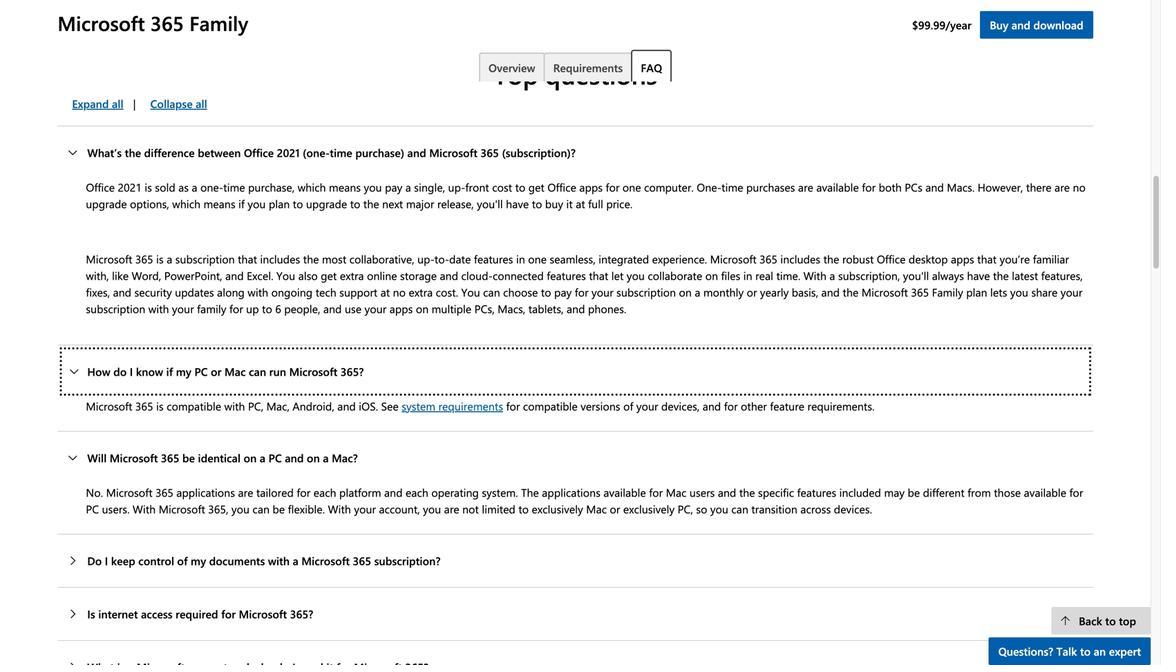 Task type: describe. For each thing, give the bounding box(es) containing it.
for left other
[[724, 399, 738, 414]]

seamless,
[[550, 252, 596, 266]]

the inside dropdown button
[[125, 145, 141, 160]]

overview link
[[479, 53, 545, 82]]

questions?
[[999, 644, 1054, 659]]

control
[[138, 554, 174, 569]]

0 horizontal spatial with
[[133, 502, 156, 517]]

the down subscription,
[[843, 285, 859, 300]]

1 each from the left
[[314, 485, 336, 500]]

for up phones.
[[575, 285, 589, 300]]

pc inside how do i know if my pc or mac can run microsoft 365? dropdown button
[[194, 364, 208, 379]]

to inside back to top link
[[1105, 614, 1116, 629]]

0 vertical spatial features
[[474, 252, 513, 266]]

up- inside office 2021 is sold as a one-time purchase, which means you pay a single, up-front cost to get office apps for one computer. one-time purchases are available for both pcs and macs. however, there are no upgrade options, which means if you plan to upgrade to the next major release, you'll have to buy it at full price.
[[448, 180, 465, 195]]

what's the difference between office 2021 (one-time purchase) and microsoft 365 (subscription)? button
[[58, 126, 1093, 179]]

with inside microsoft 365 is a subscription that includes the most collaborative, up-to-date features in one seamless, integrated experience. microsoft 365 includes the robust office desktop apps that you're familiar with, like word, powerpoint, and excel. you also get extra online storage and cloud-connected features that let you collaborate on files in real time. with a subscription, you'll always have the latest features, fixes, and security updates along with ongoing tech support at no extra cost. you can choose to pay for your subscription on a monthly or yearly basis, and the microsoft 365 family plan lets you share your subscription with your family for up to 6 people, and use your apps on multiple pcs, macs, tablets, and phones.
[[804, 268, 827, 283]]

will
[[87, 451, 107, 466]]

for right requirements
[[506, 399, 520, 414]]

your up phones.
[[592, 285, 614, 300]]

connected
[[493, 268, 544, 283]]

office inside microsoft 365 is a subscription that includes the most collaborative, up-to-date features in one seamless, integrated experience. microsoft 365 includes the robust office desktop apps that you're familiar with, like word, powerpoint, and excel. you also get extra online storage and cloud-connected features that let you collaborate on files in real time. with a subscription, you'll always have the latest features, fixes, and security updates along with ongoing tech support at no extra cost. you can choose to pay for your subscription on a monthly or yearly basis, and the microsoft 365 family plan lets you share your subscription with your family for up to 6 people, and use your apps on multiple pcs, macs, tablets, and phones.
[[877, 252, 906, 266]]

buy and download button
[[980, 11, 1093, 39]]

faq link
[[631, 50, 672, 83]]

group containing expand all
[[58, 90, 217, 118]]

pc, inside no. microsoft 365 applications are tailored for each platform and each operating system. the applications available for mac users and the specific features included may be different from those available for pc users. with microsoft 365, you can be flexible. with your account, you are not limited to exclusively mac or exclusively pc, so you can transition across devices.
[[678, 502, 693, 517]]

0 vertical spatial pc,
[[248, 399, 263, 414]]

front
[[465, 180, 489, 195]]

or inside dropdown button
[[211, 364, 222, 379]]

office down what's
[[86, 180, 115, 195]]

cloud-
[[461, 268, 493, 283]]

can inside dropdown button
[[249, 364, 266, 379]]

with,
[[86, 268, 109, 283]]

a left subscription,
[[830, 268, 835, 283]]

a up the major
[[406, 180, 411, 195]]

will microsoft 365 be identical on a pc and on a mac?
[[87, 451, 358, 466]]

you down latest
[[1010, 285, 1028, 300]]

subscription,
[[838, 268, 900, 283]]

the inside no. microsoft 365 applications are tailored for each platform and each operating system. the applications available for mac users and the specific features included may be different from those available for pc users. with microsoft 365, you can be flexible. with your account, you are not limited to exclusively mac or exclusively pc, so you can transition across devices.
[[739, 485, 755, 500]]

storage
[[400, 268, 437, 283]]

365? inside how do i know if my pc or mac can run microsoft 365? dropdown button
[[341, 364, 364, 379]]

1 horizontal spatial means
[[329, 180, 361, 195]]

you down purchase)
[[364, 180, 382, 195]]

cost
[[492, 180, 512, 195]]

learn more about microsoft 365 family. tab list
[[58, 50, 1093, 83]]

date
[[449, 252, 471, 266]]

your down features,
[[1061, 285, 1083, 300]]

0 horizontal spatial you
[[276, 268, 295, 283]]

to left 6 at top left
[[262, 301, 272, 316]]

my for of
[[191, 554, 206, 569]]

expand
[[72, 96, 109, 111]]

is for sold
[[145, 180, 152, 195]]

your right use
[[365, 301, 387, 316]]

and up account,
[[384, 485, 403, 500]]

a left mac? on the left bottom
[[323, 451, 329, 466]]

one-
[[200, 180, 223, 195]]

0 horizontal spatial means
[[204, 196, 235, 211]]

ios.
[[359, 399, 378, 414]]

microsoft 365 family
[[58, 9, 248, 36]]

1 vertical spatial you
[[461, 285, 480, 300]]

release,
[[437, 196, 474, 211]]

no. microsoft 365 applications are tailored for each platform and each operating system. the applications available for mac users and the specific features included may be different from those available for pc users. with microsoft 365, you can be flexible. with your account, you are not limited to exclusively mac or exclusively pc, so you can transition across devices.
[[86, 485, 1083, 517]]

single,
[[414, 180, 445, 195]]

for left up
[[229, 301, 243, 316]]

phones.
[[588, 301, 627, 316]]

cost.
[[436, 285, 458, 300]]

1 vertical spatial which
[[172, 196, 201, 211]]

1 compatible from the left
[[167, 399, 221, 414]]

0 horizontal spatial apps
[[390, 301, 413, 316]]

expand all
[[72, 96, 123, 111]]

can down the tailored
[[253, 502, 270, 517]]

internet
[[98, 607, 138, 622]]

versions
[[581, 399, 620, 414]]

2 exclusively from the left
[[623, 502, 675, 517]]

2 horizontal spatial mac
[[666, 485, 687, 500]]

what's the difference between office 2021 (one-time purchase) and microsoft 365 (subscription)?
[[87, 145, 576, 160]]

from
[[968, 485, 991, 500]]

multiple
[[432, 301, 472, 316]]

pcs,
[[475, 301, 495, 316]]

powerpoint,
[[164, 268, 222, 283]]

to left buy
[[532, 196, 542, 211]]

mac,
[[266, 399, 290, 414]]

i inside the do i keep control of my documents with a microsoft 365 subscription? dropdown button
[[105, 554, 108, 569]]

do
[[113, 364, 127, 379]]

you right let
[[627, 268, 645, 283]]

0 vertical spatial which
[[298, 180, 326, 195]]

1 horizontal spatial that
[[589, 268, 608, 283]]

1 vertical spatial in
[[744, 268, 752, 283]]

robust
[[842, 252, 874, 266]]

yearly
[[760, 285, 789, 300]]

1 includes from the left
[[260, 252, 300, 266]]

see
[[381, 399, 399, 414]]

have inside microsoft 365 is a subscription that includes the most collaborative, up-to-date features in one seamless, integrated experience. microsoft 365 includes the robust office desktop apps that you're familiar with, like word, powerpoint, and excel. you also get extra online storage and cloud-connected features that let you collaborate on files in real time. with a subscription, you'll always have the latest features, fixes, and security updates along with ongoing tech support at no extra cost. you can choose to pay for your subscription on a monthly or yearly basis, and the microsoft 365 family plan lets you share your subscription with your family for up to 6 people, and use your apps on multiple pcs, macs, tablets, and phones.
[[967, 268, 990, 283]]

at inside office 2021 is sold as a one-time purchase, which means you pay a single, up-front cost to get office apps for one computer. one-time purchases are available for both pcs and macs. however, there are no upgrade options, which means if you plan to upgrade to the next major release, you'll have to buy it at full price.
[[576, 196, 585, 211]]

both
[[879, 180, 902, 195]]

users
[[690, 485, 715, 500]]

365 inside dropdown button
[[481, 145, 499, 160]]

a right as on the top of the page
[[192, 180, 197, 195]]

to up 'tablets,'
[[541, 285, 551, 300]]

a up powerpoint, on the top
[[167, 252, 172, 266]]

macs,
[[498, 301, 525, 316]]

is for a
[[156, 252, 164, 266]]

to left next
[[350, 196, 360, 211]]

expand all button
[[58, 90, 133, 118]]

security
[[134, 285, 172, 300]]

how do i know if my pc or mac can run microsoft 365?
[[87, 364, 364, 379]]

may
[[884, 485, 905, 500]]

do i keep control of my documents with a microsoft 365 subscription?
[[87, 554, 441, 569]]

time for (one-
[[330, 145, 352, 160]]

flexible.
[[288, 502, 325, 517]]

buy and download
[[990, 17, 1084, 32]]

office up the it
[[548, 180, 576, 195]]

expert
[[1109, 644, 1141, 659]]

your down updates
[[172, 301, 194, 316]]

latest
[[1012, 268, 1038, 283]]

microsoft 365 is compatible with pc, mac, android, and ios. see system requirements for compatible versions of your devices, and for other feature requirements.
[[86, 399, 875, 414]]

word,
[[132, 268, 161, 283]]

365 inside no. microsoft 365 applications are tailored for each platform and each operating system. the applications available for mac users and the specific features included may be different from those available for pc users. with microsoft 365, you can be flexible. with your account, you are not limited to exclusively mac or exclusively pc, so you can transition across devices.
[[156, 485, 173, 500]]

2 horizontal spatial be
[[908, 485, 920, 500]]

on down collaborate
[[679, 285, 692, 300]]

on left files
[[705, 268, 718, 283]]

the up lets
[[993, 268, 1009, 283]]

you'll inside microsoft 365 is a subscription that includes the most collaborative, up-to-date features in one seamless, integrated experience. microsoft 365 includes the robust office desktop apps that you're familiar with, like word, powerpoint, and excel. you also get extra online storage and cloud-connected features that let you collaborate on files in real time. with a subscription, you'll always have the latest features, fixes, and security updates along with ongoing tech support at no extra cost. you can choose to pay for your subscription on a monthly or yearly basis, and the microsoft 365 family plan lets you share your subscription with your family for up to 6 people, and use your apps on multiple pcs, macs, tablets, and phones.
[[903, 268, 929, 283]]

or inside microsoft 365 is a subscription that includes the most collaborative, up-to-date features in one seamless, integrated experience. microsoft 365 includes the robust office desktop apps that you're familiar with, like word, powerpoint, and excel. you also get extra online storage and cloud-connected features that let you collaborate on files in real time. with a subscription, you'll always have the latest features, fixes, and security updates along with ongoing tech support at no extra cost. you can choose to pay for your subscription on a monthly or yearly basis, and the microsoft 365 family plan lets you share your subscription with your family for up to 6 people, and use your apps on multiple pcs, macs, tablets, and phones.
[[747, 285, 757, 300]]

one inside office 2021 is sold as a one-time purchase, which means you pay a single, up-front cost to get office apps for one computer. one-time purchases are available for both pcs and macs. however, there are no upgrade options, which means if you plan to upgrade to the next major release, you'll have to buy it at full price.
[[623, 180, 641, 195]]

and right basis,
[[821, 285, 840, 300]]

most
[[322, 252, 346, 266]]

support
[[340, 285, 378, 300]]

desktop
[[909, 252, 948, 266]]

the
[[521, 485, 539, 500]]

0 horizontal spatial available
[[604, 485, 646, 500]]

keep
[[111, 554, 135, 569]]

questions? talk to an expert button
[[989, 638, 1151, 666]]

to down purchase,
[[293, 196, 303, 211]]

on right identical
[[244, 451, 257, 466]]

with down how do i know if my pc or mac can run microsoft 365? in the left of the page
[[224, 399, 245, 414]]

an
[[1094, 644, 1106, 659]]

are left the tailored
[[238, 485, 253, 500]]

is for compatible
[[156, 399, 164, 414]]

for right those
[[1070, 485, 1083, 500]]

requirements link
[[544, 53, 633, 82]]

0 vertical spatial subscription
[[175, 252, 235, 266]]

microsoft 365 is a subscription that includes the most collaborative, up-to-date features in one seamless, integrated experience. microsoft 365 includes the robust office desktop apps that you're familiar with, like word, powerpoint, and excel. you also get extra online storage and cloud-connected features that let you collaborate on files in real time. with a subscription, you'll always have the latest features, fixes, and security updates along with ongoing tech support at no extra cost. you can choose to pay for your subscription on a monthly or yearly basis, and the microsoft 365 family plan lets you share your subscription with your family for up to 6 people, and use your apps on multiple pcs, macs, tablets, and phones.
[[86, 252, 1083, 316]]

|
[[133, 96, 136, 111]]

subscription?
[[374, 554, 441, 569]]

the left robust
[[824, 252, 839, 266]]

account,
[[379, 502, 420, 517]]

with down security
[[148, 301, 169, 316]]

with down the excel.
[[248, 285, 268, 300]]

pc inside will microsoft 365 be identical on a pc and on a mac? dropdown button
[[269, 451, 282, 466]]

or inside no. microsoft 365 applications are tailored for each platform and each operating system. the applications available for mac users and the specific features included may be different from those available for pc users. with microsoft 365, you can be flexible. with your account, you are not limited to exclusively mac or exclusively pc, so you can transition across devices.
[[610, 502, 620, 517]]

microsoft inside dropdown button
[[429, 145, 478, 160]]

let
[[611, 268, 624, 283]]

to inside 'questions? talk to an expert' dropdown button
[[1080, 644, 1091, 659]]

1 applications from the left
[[176, 485, 235, 500]]

for left both
[[862, 180, 876, 195]]

office inside the what's the difference between office 2021 (one-time purchase) and microsoft 365 (subscription)? dropdown button
[[244, 145, 274, 160]]

mac?
[[332, 451, 358, 466]]

you right so
[[710, 502, 728, 517]]

1 horizontal spatial mac
[[586, 502, 607, 517]]

real
[[755, 268, 773, 283]]

will microsoft 365 be identical on a pc and on a mac? button
[[58, 432, 1093, 485]]

updates
[[175, 285, 214, 300]]

overview
[[489, 60, 535, 75]]

to right the cost
[[515, 180, 525, 195]]

and inside button
[[1012, 17, 1031, 32]]

0 horizontal spatial family
[[189, 9, 248, 36]]

2021 inside dropdown button
[[277, 145, 300, 160]]

different
[[923, 485, 965, 500]]

and down tech at the left top of page
[[323, 301, 342, 316]]

family inside microsoft 365 is a subscription that includes the most collaborative, up-to-date features in one seamless, integrated experience. microsoft 365 includes the robust office desktop apps that you're familiar with, like word, powerpoint, and excel. you also get extra online storage and cloud-connected features that let you collaborate on files in real time. with a subscription, you'll always have the latest features, fixes, and security updates along with ongoing tech support at no extra cost. you can choose to pay for your subscription on a monthly or yearly basis, and the microsoft 365 family plan lets you share your subscription with your family for up to 6 people, and use your apps on multiple pcs, macs, tablets, and phones.
[[932, 285, 963, 300]]

ongoing
[[271, 285, 313, 300]]

for up 'price.'
[[606, 180, 620, 195]]

get inside office 2021 is sold as a one-time purchase, which means you pay a single, up-front cost to get office apps for one computer. one-time purchases are available for both pcs and macs. however, there are no upgrade options, which means if you plan to upgrade to the next major release, you'll have to buy it at full price.
[[529, 180, 545, 195]]

0 horizontal spatial that
[[238, 252, 257, 266]]



Task type: locate. For each thing, give the bounding box(es) containing it.
if
[[238, 196, 245, 211], [166, 364, 173, 379]]

your inside no. microsoft 365 applications are tailored for each platform and each operating system. the applications available for mac users and the specific features included may be different from those available for pc users. with microsoft 365, you can be flexible. with your account, you are not limited to exclusively mac or exclusively pc, so you can transition across devices.
[[354, 502, 376, 517]]

pc inside no. microsoft 365 applications are tailored for each platform and each operating system. the applications available for mac users and the specific features included may be different from those available for pc users. with microsoft 365, you can be flexible. with your account, you are not limited to exclusively mac or exclusively pc, so you can transition across devices.
[[86, 502, 99, 517]]

0 horizontal spatial one
[[528, 252, 547, 266]]

the up 'also'
[[303, 252, 319, 266]]

i right do at bottom left
[[105, 554, 108, 569]]

features down seamless,
[[547, 268, 586, 283]]

365? down the do i keep control of my documents with a microsoft 365 subscription?
[[290, 607, 313, 622]]

however,
[[978, 180, 1023, 195]]

apps inside office 2021 is sold as a one-time purchase, which means you pay a single, up-front cost to get office apps for one computer. one-time purchases are available for both pcs and macs. however, there are no upgrade options, which means if you plan to upgrade to the next major release, you'll have to buy it at full price.
[[579, 180, 603, 195]]

365? inside is internet access required for microsoft 365? dropdown button
[[290, 607, 313, 622]]

you down operating
[[423, 502, 441, 517]]

and up along
[[225, 268, 244, 283]]

no
[[1073, 180, 1086, 195], [393, 285, 406, 300]]

0 horizontal spatial all
[[112, 96, 123, 111]]

1 vertical spatial 365?
[[290, 607, 313, 622]]

can left 'transition'
[[732, 502, 748, 517]]

no inside office 2021 is sold as a one-time purchase, which means you pay a single, up-front cost to get office apps for one computer. one-time purchases are available for both pcs and macs. however, there are no upgrade options, which means if you plan to upgrade to the next major release, you'll have to buy it at full price.
[[1073, 180, 1086, 195]]

no down "online"
[[393, 285, 406, 300]]

for left users
[[649, 485, 663, 500]]

0 vertical spatial extra
[[340, 268, 364, 283]]

sold
[[155, 180, 175, 195]]

1 vertical spatial one
[[528, 252, 547, 266]]

1 vertical spatial you'll
[[903, 268, 929, 283]]

collapse all
[[150, 96, 207, 111]]

1 horizontal spatial available
[[816, 180, 859, 195]]

other
[[741, 399, 767, 414]]

1 vertical spatial apps
[[951, 252, 974, 266]]

extra up support
[[340, 268, 364, 283]]

mac inside dropdown button
[[225, 364, 246, 379]]

group
[[58, 90, 217, 118]]

identical
[[198, 451, 241, 466]]

which down as on the top of the page
[[172, 196, 201, 211]]

pay up 'tablets,'
[[554, 285, 572, 300]]

a inside the do i keep control of my documents with a microsoft 365 subscription? dropdown button
[[293, 554, 299, 569]]

and inside office 2021 is sold as a one-time purchase, which means you pay a single, up-front cost to get office apps for one computer. one-time purchases are available for both pcs and macs. however, there are no upgrade options, which means if you plan to upgrade to the next major release, you'll have to buy it at full price.
[[926, 180, 944, 195]]

you down purchase,
[[248, 196, 266, 211]]

all for collapse all
[[196, 96, 207, 111]]

2 vertical spatial or
[[610, 502, 620, 517]]

1 horizontal spatial you'll
[[903, 268, 929, 283]]

0 vertical spatial pay
[[385, 180, 402, 195]]

exclusively
[[532, 502, 583, 517], [623, 502, 675, 517]]

top questions
[[493, 57, 657, 91]]

a left monthly
[[695, 285, 700, 300]]

have down the cost
[[506, 196, 529, 211]]

features,
[[1041, 268, 1083, 283]]

0 vertical spatial means
[[329, 180, 361, 195]]

devices,
[[661, 399, 700, 414]]

download
[[1034, 17, 1084, 32]]

and right buy on the right
[[1012, 17, 1031, 32]]

up- up release,
[[448, 180, 465, 195]]

basis,
[[792, 285, 818, 300]]

each up flexible. on the bottom of the page
[[314, 485, 336, 500]]

i
[[130, 364, 133, 379], [105, 554, 108, 569]]

time left purchase,
[[223, 180, 245, 195]]

at down "online"
[[381, 285, 390, 300]]

0 vertical spatial pc
[[194, 364, 208, 379]]

1 vertical spatial extra
[[409, 285, 433, 300]]

one inside microsoft 365 is a subscription that includes the most collaborative, up-to-date features in one seamless, integrated experience. microsoft 365 includes the robust office desktop apps that you're familiar with, like word, powerpoint, and excel. you also get extra online storage and cloud-connected features that let you collaborate on files in real time. with a subscription, you'll always have the latest features, fixes, and security updates along with ongoing tech support at no extra cost. you can choose to pay for your subscription on a monthly or yearly basis, and the microsoft 365 family plan lets you share your subscription with your family for up to 6 people, and use your apps on multiple pcs, macs, tablets, and phones.
[[528, 252, 547, 266]]

subscription up powerpoint, on the top
[[175, 252, 235, 266]]

one up 'price.'
[[623, 180, 641, 195]]

questions? talk to an expert
[[999, 644, 1141, 659]]

0 horizontal spatial each
[[314, 485, 336, 500]]

be inside will microsoft 365 be identical on a pc and on a mac? dropdown button
[[182, 451, 195, 466]]

you're
[[1000, 252, 1030, 266]]

platform
[[339, 485, 381, 500]]

2 vertical spatial apps
[[390, 301, 413, 316]]

your
[[592, 285, 614, 300], [1061, 285, 1083, 300], [172, 301, 194, 316], [365, 301, 387, 316], [636, 399, 658, 414], [354, 502, 376, 517]]

1 horizontal spatial be
[[273, 502, 285, 517]]

0 vertical spatial if
[[238, 196, 245, 211]]

online
[[367, 268, 397, 283]]

microsoft
[[58, 9, 145, 36], [429, 145, 478, 160], [86, 252, 132, 266], [710, 252, 757, 266], [862, 285, 908, 300], [289, 364, 337, 379], [86, 399, 132, 414], [110, 451, 158, 466], [106, 485, 152, 500], [159, 502, 205, 517], [302, 554, 350, 569], [239, 607, 287, 622]]

2 vertical spatial mac
[[586, 502, 607, 517]]

1 vertical spatial no
[[393, 285, 406, 300]]

available for specific
[[1024, 485, 1067, 500]]

1 horizontal spatial i
[[130, 364, 133, 379]]

1 horizontal spatial 2021
[[277, 145, 300, 160]]

plan inside office 2021 is sold as a one-time purchase, which means you pay a single, up-front cost to get office apps for one computer. one-time purchases are available for both pcs and macs. however, there are no upgrade options, which means if you plan to upgrade to the next major release, you'll have to buy it at full price.
[[269, 196, 290, 211]]

experience.
[[652, 252, 707, 266]]

are right there
[[1055, 180, 1070, 195]]

up
[[246, 301, 259, 316]]

0 horizontal spatial or
[[211, 364, 222, 379]]

next
[[382, 196, 403, 211]]

the inside office 2021 is sold as a one-time purchase, which means you pay a single, up-front cost to get office apps for one computer. one-time purchases are available for both pcs and macs. however, there are no upgrade options, which means if you plan to upgrade to the next major release, you'll have to buy it at full price.
[[363, 196, 379, 211]]

is
[[145, 180, 152, 195], [156, 252, 164, 266], [156, 399, 164, 414]]

2021 inside office 2021 is sold as a one-time purchase, which means you pay a single, up-front cost to get office apps for one computer. one-time purchases are available for both pcs and macs. however, there are no upgrade options, which means if you plan to upgrade to the next major release, you'll have to buy it at full price.
[[118, 180, 142, 195]]

get up tech at the left top of page
[[321, 268, 337, 283]]

my inside how do i know if my pc or mac can run microsoft 365? dropdown button
[[176, 364, 191, 379]]

be right may
[[908, 485, 920, 500]]

2 horizontal spatial apps
[[951, 252, 974, 266]]

pay inside office 2021 is sold as a one-time purchase, which means you pay a single, up-front cost to get office apps for one computer. one-time purchases are available for both pcs and macs. however, there are no upgrade options, which means if you plan to upgrade to the next major release, you'll have to buy it at full price.
[[385, 180, 402, 195]]

files
[[721, 268, 740, 283]]

2 all from the left
[[196, 96, 207, 111]]

in left real
[[744, 268, 752, 283]]

you right 365,
[[231, 502, 250, 517]]

features up cloud-
[[474, 252, 513, 266]]

1 all from the left
[[112, 96, 123, 111]]

1 horizontal spatial up-
[[448, 180, 465, 195]]

0 horizontal spatial in
[[516, 252, 525, 266]]

no inside microsoft 365 is a subscription that includes the most collaborative, up-to-date features in one seamless, integrated experience. microsoft 365 includes the robust office desktop apps that you're familiar with, like word, powerpoint, and excel. you also get extra online storage and cloud-connected features that let you collaborate on files in real time. with a subscription, you'll always have the latest features, fixes, and security updates along with ongoing tech support at no extra cost. you can choose to pay for your subscription on a monthly or yearly basis, and the microsoft 365 family plan lets you share your subscription with your family for up to 6 people, and use your apps on multiple pcs, macs, tablets, and phones.
[[393, 285, 406, 300]]

and left ios.
[[337, 399, 356, 414]]

users.
[[102, 502, 130, 517]]

and down like
[[113, 285, 131, 300]]

0 horizontal spatial pay
[[385, 180, 402, 195]]

plan left lets
[[966, 285, 987, 300]]

a up the tailored
[[260, 451, 265, 466]]

computer.
[[644, 180, 694, 195]]

0 vertical spatial you'll
[[477, 196, 503, 211]]

available inside office 2021 is sold as a one-time purchase, which means you pay a single, up-front cost to get office apps for one computer. one-time purchases are available for both pcs and macs. however, there are no upgrade options, which means if you plan to upgrade to the next major release, you'll have to buy it at full price.
[[816, 180, 859, 195]]

if inside dropdown button
[[166, 364, 173, 379]]

macs.
[[947, 180, 975, 195]]

0 horizontal spatial mac
[[225, 364, 246, 379]]

with down 'platform'
[[328, 502, 351, 517]]

system.
[[482, 485, 518, 500]]

if inside office 2021 is sold as a one-time purchase, which means you pay a single, up-front cost to get office apps for one computer. one-time purchases are available for both pcs and macs. however, there are no upgrade options, which means if you plan to upgrade to the next major release, you'll have to buy it at full price.
[[238, 196, 245, 211]]

faq
[[641, 60, 662, 75]]

and right devices,
[[703, 399, 721, 414]]

0 vertical spatial no
[[1073, 180, 1086, 195]]

pc
[[194, 364, 208, 379], [269, 451, 282, 466], [86, 502, 99, 517]]

have inside office 2021 is sold as a one-time purchase, which means you pay a single, up-front cost to get office apps for one computer. one-time purchases are available for both pcs and macs. however, there are no upgrade options, which means if you plan to upgrade to the next major release, you'll have to buy it at full price.
[[506, 196, 529, 211]]

0 vertical spatial i
[[130, 364, 133, 379]]

0 horizontal spatial plan
[[269, 196, 290, 211]]

what's
[[87, 145, 122, 160]]

applications down will microsoft 365 be identical on a pc and on a mac? dropdown button
[[542, 485, 601, 500]]

plan
[[269, 196, 290, 211], [966, 285, 987, 300]]

exclusively down the
[[532, 502, 583, 517]]

full
[[588, 196, 603, 211]]

available right those
[[1024, 485, 1067, 500]]

0 vertical spatial family
[[189, 9, 248, 36]]

1 horizontal spatial features
[[547, 268, 586, 283]]

to down the
[[519, 502, 529, 517]]

get inside microsoft 365 is a subscription that includes the most collaborative, up-to-date features in one seamless, integrated experience. microsoft 365 includes the robust office desktop apps that you're familiar with, like word, powerpoint, and excel. you also get extra online storage and cloud-connected features that let you collaborate on files in real time. with a subscription, you'll always have the latest features, fixes, and security updates along with ongoing tech support at no extra cost. you can choose to pay for your subscription on a monthly or yearly basis, and the microsoft 365 family plan lets you share your subscription with your family for up to 6 people, and use your apps on multiple pcs, macs, tablets, and phones.
[[321, 268, 337, 283]]

2 horizontal spatial that
[[977, 252, 997, 266]]

1 horizontal spatial pc,
[[678, 502, 693, 517]]

all for expand all
[[112, 96, 123, 111]]

0 vertical spatial have
[[506, 196, 529, 211]]

and
[[1012, 17, 1031, 32], [407, 145, 426, 160], [926, 180, 944, 195], [225, 268, 244, 283], [440, 268, 458, 283], [113, 285, 131, 300], [821, 285, 840, 300], [323, 301, 342, 316], [567, 301, 585, 316], [337, 399, 356, 414], [703, 399, 721, 414], [285, 451, 304, 466], [384, 485, 403, 500], [718, 485, 736, 500]]

2 upgrade from the left
[[306, 196, 347, 211]]

you up ongoing at top left
[[276, 268, 295, 283]]

1 vertical spatial family
[[932, 285, 963, 300]]

0 vertical spatial in
[[516, 252, 525, 266]]

1 horizontal spatial family
[[932, 285, 963, 300]]

for
[[606, 180, 620, 195], [862, 180, 876, 195], [575, 285, 589, 300], [229, 301, 243, 316], [506, 399, 520, 414], [724, 399, 738, 414], [297, 485, 310, 500], [649, 485, 663, 500], [1070, 485, 1083, 500], [221, 607, 236, 622]]

1 horizontal spatial includes
[[781, 252, 821, 266]]

no right there
[[1073, 180, 1086, 195]]

1 vertical spatial pc
[[269, 451, 282, 466]]

1 horizontal spatial exclusively
[[623, 502, 675, 517]]

you'll down the cost
[[477, 196, 503, 211]]

tailored
[[256, 485, 294, 500]]

1 vertical spatial subscription
[[617, 285, 676, 300]]

collapse all button
[[136, 90, 217, 118]]

back
[[1079, 614, 1102, 629]]

do
[[87, 554, 102, 569]]

or down will microsoft 365 be identical on a pc and on a mac? dropdown button
[[610, 502, 620, 517]]

1 vertical spatial have
[[967, 268, 990, 283]]

extra
[[340, 268, 364, 283], [409, 285, 433, 300]]

you'll inside office 2021 is sold as a one-time purchase, which means you pay a single, up-front cost to get office apps for one computer. one-time purchases are available for both pcs and macs. however, there are no upgrade options, which means if you plan to upgrade to the next major release, you'll have to buy it at full price.
[[477, 196, 503, 211]]

1 vertical spatial mac
[[666, 485, 687, 500]]

can left run
[[249, 364, 266, 379]]

includes
[[260, 252, 300, 266], [781, 252, 821, 266]]

back to top
[[1079, 614, 1136, 629]]

includes up the excel.
[[260, 252, 300, 266]]

monthly
[[703, 285, 744, 300]]

1 horizontal spatial pay
[[554, 285, 572, 300]]

on left mac? on the left bottom
[[307, 451, 320, 466]]

2 horizontal spatial time
[[722, 180, 743, 195]]

2 horizontal spatial features
[[797, 485, 836, 500]]

subscription down fixes,
[[86, 301, 145, 316]]

0 horizontal spatial subscription
[[86, 301, 145, 316]]

2 vertical spatial be
[[273, 502, 285, 517]]

1 vertical spatial means
[[204, 196, 235, 211]]

and up single,
[[407, 145, 426, 160]]

0 vertical spatial apps
[[579, 180, 603, 195]]

that up the excel.
[[238, 252, 257, 266]]

0 vertical spatial mac
[[225, 364, 246, 379]]

available left both
[[816, 180, 859, 195]]

1 horizontal spatial at
[[576, 196, 585, 211]]

1 vertical spatial pay
[[554, 285, 572, 300]]

and inside dropdown button
[[285, 451, 304, 466]]

1 horizontal spatial of
[[623, 399, 633, 414]]

all left |
[[112, 96, 123, 111]]

0 vertical spatial or
[[747, 285, 757, 300]]

mac left run
[[225, 364, 246, 379]]

2 vertical spatial is
[[156, 399, 164, 414]]

at right the it
[[576, 196, 585, 211]]

collaborative,
[[349, 252, 414, 266]]

tablets,
[[528, 301, 564, 316]]

1 vertical spatial at
[[381, 285, 390, 300]]

0 horizontal spatial includes
[[260, 252, 300, 266]]

at inside microsoft 365 is a subscription that includes the most collaborative, up-to-date features in one seamless, integrated experience. microsoft 365 includes the robust office desktop apps that you're familiar with, like word, powerpoint, and excel. you also get extra online storage and cloud-connected features that let you collaborate on files in real time. with a subscription, you'll always have the latest features, fixes, and security updates along with ongoing tech support at no extra cost. you can choose to pay for your subscription on a monthly or yearly basis, and the microsoft 365 family plan lets you share your subscription with your family for up to 6 people, and use your apps on multiple pcs, macs, tablets, and phones.
[[381, 285, 390, 300]]

know
[[136, 364, 163, 379]]

system requirements link
[[402, 399, 503, 414]]

one up connected
[[528, 252, 547, 266]]

0 horizontal spatial applications
[[176, 485, 235, 500]]

limited
[[482, 502, 516, 517]]

those
[[994, 485, 1021, 500]]

is inside microsoft 365 is a subscription that includes the most collaborative, up-to-date features in one seamless, integrated experience. microsoft 365 includes the robust office desktop apps that you're familiar with, like word, powerpoint, and excel. you also get extra online storage and cloud-connected features that let you collaborate on files in real time. with a subscription, you'll always have the latest features, fixes, and security updates along with ongoing tech support at no extra cost. you can choose to pay for your subscription on a monthly or yearly basis, and the microsoft 365 family plan lets you share your subscription with your family for up to 6 people, and use your apps on multiple pcs, macs, tablets, and phones.
[[156, 252, 164, 266]]

people,
[[284, 301, 320, 316]]

with up basis,
[[804, 268, 827, 283]]

of inside dropdown button
[[177, 554, 188, 569]]

along
[[217, 285, 245, 300]]

is internet access required for microsoft 365? button
[[58, 588, 1093, 641]]

all
[[112, 96, 123, 111], [196, 96, 207, 111]]

1 upgrade from the left
[[86, 196, 127, 211]]

2 each from the left
[[406, 485, 428, 500]]

0 horizontal spatial pc,
[[248, 399, 263, 414]]

with right users.
[[133, 502, 156, 517]]

2 applications from the left
[[542, 485, 601, 500]]

do i keep control of my documents with a microsoft 365 subscription? button
[[58, 535, 1093, 588]]

my left "documents"
[[191, 554, 206, 569]]

time inside dropdown button
[[330, 145, 352, 160]]

all right collapse
[[196, 96, 207, 111]]

0 horizontal spatial be
[[182, 451, 195, 466]]

1 vertical spatial features
[[547, 268, 586, 283]]

applications
[[176, 485, 235, 500], [542, 485, 601, 500]]

my for if
[[176, 364, 191, 379]]

you
[[276, 268, 295, 283], [461, 285, 480, 300]]

you'll down desktop
[[903, 268, 929, 283]]

operating
[[431, 485, 479, 500]]

family
[[197, 301, 226, 316]]

across
[[801, 502, 831, 517]]

is
[[87, 607, 95, 622]]

2 compatible from the left
[[523, 399, 578, 414]]

to left an
[[1080, 644, 1091, 659]]

0 horizontal spatial extra
[[340, 268, 364, 283]]

and right users
[[718, 485, 736, 500]]

time for one-
[[223, 180, 245, 195]]

means down what's the difference between office 2021 (one-time purchase) and microsoft 365 (subscription)?
[[329, 180, 361, 195]]

and inside dropdown button
[[407, 145, 426, 160]]

0 horizontal spatial 2021
[[118, 180, 142, 195]]

1 exclusively from the left
[[532, 502, 583, 517]]

i inside how do i know if my pc or mac can run microsoft 365? dropdown button
[[130, 364, 133, 379]]

1 horizontal spatial 365?
[[341, 364, 364, 379]]

plan inside microsoft 365 is a subscription that includes the most collaborative, up-to-date features in one seamless, integrated experience. microsoft 365 includes the robust office desktop apps that you're familiar with, like word, powerpoint, and excel. you also get extra online storage and cloud-connected features that let you collaborate on files in real time. with a subscription, you'll always have the latest features, fixes, and security updates along with ongoing tech support at no extra cost. you can choose to pay for your subscription on a monthly or yearly basis, and the microsoft 365 family plan lets you share your subscription with your family for up to 6 people, and use your apps on multiple pcs, macs, tablets, and phones.
[[966, 285, 987, 300]]

mac
[[225, 364, 246, 379], [666, 485, 687, 500], [586, 502, 607, 517]]

share
[[1032, 285, 1058, 300]]

means
[[329, 180, 361, 195], [204, 196, 235, 211]]

is inside office 2021 is sold as a one-time purchase, which means you pay a single, up-front cost to get office apps for one computer. one-time purchases are available for both pcs and macs. however, there are no upgrade options, which means if you plan to upgrade to the next major release, you'll have to buy it at full price.
[[145, 180, 152, 195]]

requirements
[[553, 60, 623, 75]]

includes up time.
[[781, 252, 821, 266]]

and right 'tablets,'
[[567, 301, 585, 316]]

your down 'platform'
[[354, 502, 376, 517]]

my inside the do i keep control of my documents with a microsoft 365 subscription? dropdown button
[[191, 554, 206, 569]]

be left identical
[[182, 451, 195, 466]]

available for apps
[[816, 180, 859, 195]]

0 vertical spatial you
[[276, 268, 295, 283]]

purchases
[[746, 180, 795, 195]]

0 horizontal spatial 365?
[[290, 607, 313, 622]]

with inside the do i keep control of my documents with a microsoft 365 subscription? dropdown button
[[268, 554, 290, 569]]

for inside is internet access required for microsoft 365? dropdown button
[[221, 607, 236, 622]]

integrated
[[599, 252, 649, 266]]

upgrade
[[86, 196, 127, 211], [306, 196, 347, 211]]

no.
[[86, 485, 103, 500]]

fixes,
[[86, 285, 110, 300]]

2021 up options,
[[118, 180, 142, 195]]

1 horizontal spatial if
[[238, 196, 245, 211]]

0 vertical spatial be
[[182, 451, 195, 466]]

0 vertical spatial get
[[529, 180, 545, 195]]

1 vertical spatial of
[[177, 554, 188, 569]]

0 vertical spatial of
[[623, 399, 633, 414]]

get
[[529, 180, 545, 195], [321, 268, 337, 283]]

that left you're
[[977, 252, 997, 266]]

can inside microsoft 365 is a subscription that includes the most collaborative, up-to-date features in one seamless, integrated experience. microsoft 365 includes the robust office desktop apps that you're familiar with, like word, powerpoint, and excel. you also get extra online storage and cloud-connected features that let you collaborate on files in real time. with a subscription, you'll always have the latest features, fixes, and security updates along with ongoing tech support at no extra cost. you can choose to pay for your subscription on a monthly or yearly basis, and the microsoft 365 family plan lets you share your subscription with your family for up to 6 people, and use your apps on multiple pcs, macs, tablets, and phones.
[[483, 285, 500, 300]]

purchase)
[[355, 145, 404, 160]]

there
[[1026, 180, 1052, 195]]

1 vertical spatial is
[[156, 252, 164, 266]]

of right versions
[[623, 399, 633, 414]]

pay up next
[[385, 180, 402, 195]]

2 includes from the left
[[781, 252, 821, 266]]

0 vertical spatial up-
[[448, 180, 465, 195]]

pay inside microsoft 365 is a subscription that includes the most collaborative, up-to-date features in one seamless, integrated experience. microsoft 365 includes the robust office desktop apps that you're familiar with, like word, powerpoint, and excel. you also get extra online storage and cloud-connected features that let you collaborate on files in real time. with a subscription, you'll always have the latest features, fixes, and security updates along with ongoing tech support at no extra cost. you can choose to pay for your subscription on a monthly or yearly basis, and the microsoft 365 family plan lets you share your subscription with your family for up to 6 people, and use your apps on multiple pcs, macs, tablets, and phones.
[[554, 285, 572, 300]]

are down operating
[[444, 502, 459, 517]]

1 vertical spatial or
[[211, 364, 222, 379]]

is up options,
[[145, 180, 152, 195]]

0 vertical spatial plan
[[269, 196, 290, 211]]

1 horizontal spatial with
[[328, 502, 351, 517]]

mac down will microsoft 365 be identical on a pc and on a mac? dropdown button
[[586, 502, 607, 517]]

0 horizontal spatial of
[[177, 554, 188, 569]]

1 horizontal spatial each
[[406, 485, 428, 500]]

2 horizontal spatial subscription
[[617, 285, 676, 300]]

1 horizontal spatial apps
[[579, 180, 603, 195]]

the right what's
[[125, 145, 141, 160]]

1 horizontal spatial one
[[623, 180, 641, 195]]

on
[[705, 268, 718, 283], [679, 285, 692, 300], [416, 301, 429, 316], [244, 451, 257, 466], [307, 451, 320, 466]]

access
[[141, 607, 173, 622]]

features up across
[[797, 485, 836, 500]]

the left next
[[363, 196, 379, 211]]

and up 'cost.'
[[440, 268, 458, 283]]

1 vertical spatial get
[[321, 268, 337, 283]]

to inside no. microsoft 365 applications are tailored for each platform and each operating system. the applications available for mac users and the specific features included may be different from those available for pc users. with microsoft 365, you can be flexible. with your account, you are not limited to exclusively mac or exclusively pc, so you can transition across devices.
[[519, 502, 529, 517]]

features inside no. microsoft 365 applications are tailored for each platform and each operating system. the applications available for mac users and the specific features included may be different from those available for pc users. with microsoft 365, you can be flexible. with your account, you are not limited to exclusively mac or exclusively pc, so you can transition across devices.
[[797, 485, 836, 500]]

pc, left "mac,"
[[248, 399, 263, 414]]

talk
[[1057, 644, 1077, 659]]

major
[[406, 196, 434, 211]]

0 horizontal spatial if
[[166, 364, 173, 379]]

are right "purchases"
[[798, 180, 813, 195]]

1 vertical spatial 2021
[[118, 180, 142, 195]]

0 horizontal spatial at
[[381, 285, 390, 300]]

2 vertical spatial features
[[797, 485, 836, 500]]

of right 'control'
[[177, 554, 188, 569]]

each
[[314, 485, 336, 500], [406, 485, 428, 500]]

to-
[[435, 252, 449, 266]]

1 horizontal spatial which
[[298, 180, 326, 195]]

your left devices,
[[636, 399, 658, 414]]

up- inside microsoft 365 is a subscription that includes the most collaborative, up-to-date features in one seamless, integrated experience. microsoft 365 includes the robust office desktop apps that you're familiar with, like word, powerpoint, and excel. you also get extra online storage and cloud-connected features that let you collaborate on files in real time. with a subscription, you'll always have the latest features, fixes, and security updates along with ongoing tech support at no extra cost. you can choose to pay for your subscription on a monthly or yearly basis, and the microsoft 365 family plan lets you share your subscription with your family for up to 6 people, and use your apps on multiple pcs, macs, tablets, and phones.
[[417, 252, 435, 266]]

1 horizontal spatial upgrade
[[306, 196, 347, 211]]

for up flexible. on the bottom of the page
[[297, 485, 310, 500]]

to left top
[[1105, 614, 1116, 629]]

you down cloud-
[[461, 285, 480, 300]]

1 vertical spatial be
[[908, 485, 920, 500]]

questions
[[545, 57, 657, 91]]

on left multiple on the left of page
[[416, 301, 429, 316]]



Task type: vqa. For each thing, say whether or not it's contained in the screenshot.
Overview on the left of page
yes



